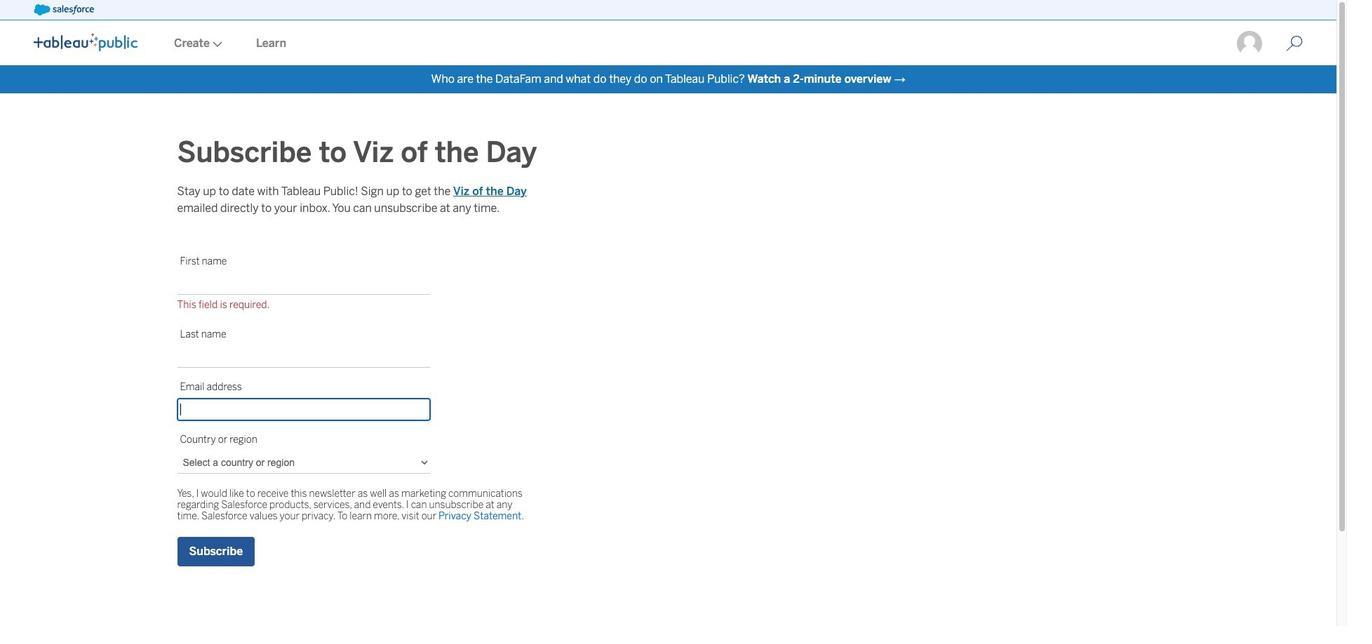 Task type: describe. For each thing, give the bounding box(es) containing it.
create image
[[210, 41, 223, 47]]

salesforce logo image
[[34, 4, 94, 15]]



Task type: vqa. For each thing, say whether or not it's contained in the screenshot.
the
no



Task type: locate. For each thing, give the bounding box(es) containing it.
None text field
[[177, 346, 430, 368]]

logo image
[[34, 33, 138, 51]]

jacob.simon6557 image
[[1236, 29, 1264, 58]]

None text field
[[177, 273, 430, 295]]

None email field
[[177, 399, 430, 420]]

go to search image
[[1270, 35, 1320, 52]]



